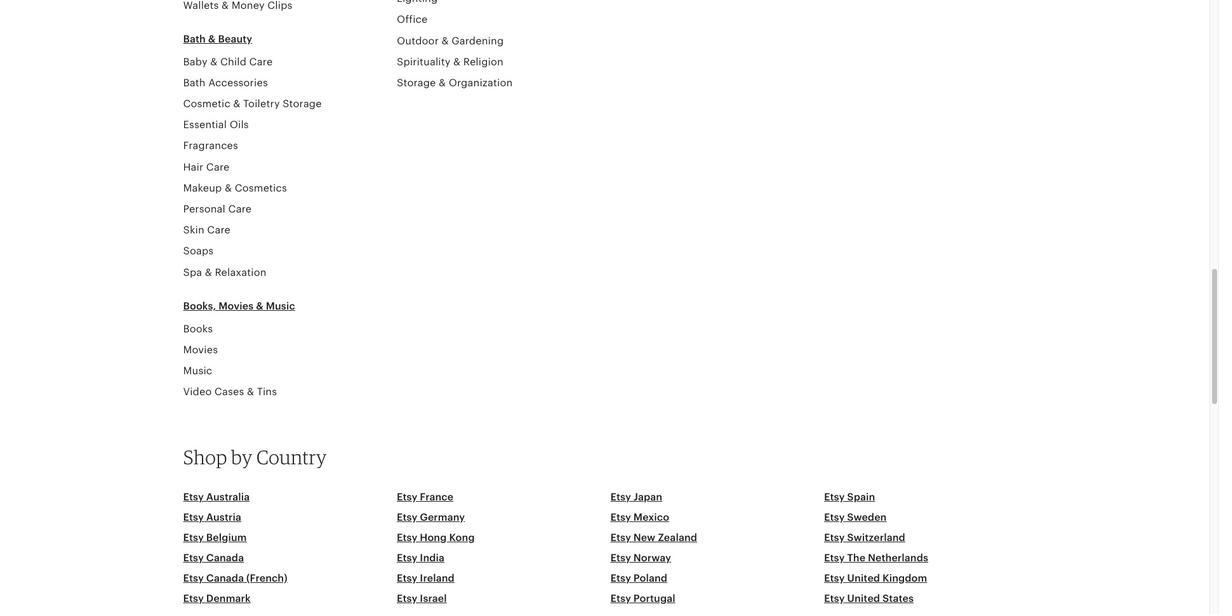 Task type: describe. For each thing, give the bounding box(es) containing it.
beauty
[[218, 33, 252, 45]]

etsy austria
[[183, 512, 241, 524]]

soaps link
[[183, 245, 214, 258]]

fragrances
[[183, 140, 238, 152]]

spirituality & religion link
[[397, 56, 504, 68]]

etsy united states link
[[825, 593, 914, 605]]

etsy portugal
[[611, 593, 676, 605]]

accessories
[[208, 77, 268, 89]]

& for toiletry
[[233, 98, 241, 110]]

bath accessories link
[[183, 77, 268, 89]]

& for cosmetics
[[225, 182, 232, 194]]

bath for bath accessories
[[183, 77, 206, 89]]

books, movies & music
[[183, 300, 295, 312]]

makeup & cosmetics
[[183, 182, 287, 194]]

etsy spain link
[[825, 491, 876, 504]]

etsy for etsy poland
[[611, 573, 631, 585]]

bath for bath & beauty
[[183, 33, 206, 45]]

& for organization
[[439, 77, 446, 89]]

& down the relaxation
[[256, 300, 263, 312]]

etsy for etsy israel
[[397, 593, 418, 605]]

office link
[[397, 14, 428, 26]]

etsy for etsy canada
[[183, 552, 204, 564]]

skin
[[183, 224, 204, 236]]

etsy india
[[397, 552, 445, 564]]

switzerland
[[848, 532, 906, 544]]

etsy israel
[[397, 593, 447, 605]]

& for gardening
[[442, 35, 449, 47]]

& for child
[[210, 56, 218, 68]]

etsy new zealand
[[611, 532, 698, 544]]

etsy australia
[[183, 491, 250, 504]]

etsy for etsy spain
[[825, 491, 845, 504]]

belgium
[[206, 532, 247, 544]]

personal
[[183, 203, 226, 215]]

tins
[[257, 386, 277, 399]]

canada for etsy canada (french)
[[206, 573, 244, 585]]

& for religion
[[454, 56, 461, 68]]

makeup
[[183, 182, 222, 194]]

etsy ireland link
[[397, 573, 455, 585]]

etsy for etsy united states
[[825, 593, 845, 605]]

etsy poland
[[611, 573, 668, 585]]

etsy for etsy the netherlands
[[825, 552, 845, 564]]

country
[[257, 446, 327, 469]]

etsy for etsy switzerland
[[825, 532, 845, 544]]

australia
[[206, 491, 250, 504]]

etsy spain
[[825, 491, 876, 504]]

etsy poland link
[[611, 573, 668, 585]]

essential oils
[[183, 119, 249, 131]]

baby & child care
[[183, 56, 273, 68]]

poland
[[634, 573, 668, 585]]

video
[[183, 386, 212, 399]]

etsy the netherlands link
[[825, 552, 929, 564]]

etsy israel link
[[397, 593, 447, 605]]

etsy germany
[[397, 512, 465, 524]]

cosmetic
[[183, 98, 231, 110]]

outdoor
[[397, 35, 439, 47]]

& for relaxation
[[205, 267, 212, 279]]

essential
[[183, 119, 227, 131]]

shop by country
[[183, 446, 327, 469]]

books,
[[183, 300, 216, 312]]

spirituality & religion
[[397, 56, 504, 68]]

etsy australia link
[[183, 491, 250, 504]]

music link
[[183, 365, 212, 377]]

cosmetic & toiletry storage
[[183, 98, 322, 110]]

states
[[883, 593, 914, 605]]

etsy switzerland link
[[825, 532, 906, 544]]

etsy for etsy austria
[[183, 512, 204, 524]]

israel
[[420, 593, 447, 605]]

video cases & tins link
[[183, 386, 277, 399]]

kong
[[449, 532, 475, 544]]

etsy hong kong
[[397, 532, 475, 544]]

essential oils link
[[183, 119, 249, 131]]

etsy switzerland
[[825, 532, 906, 544]]

(french)
[[247, 573, 288, 585]]

etsy for etsy portugal
[[611, 593, 631, 605]]

etsy canada (french)
[[183, 573, 288, 585]]

gardening
[[452, 35, 504, 47]]

etsy hong kong link
[[397, 532, 475, 544]]

etsy mexico link
[[611, 512, 670, 524]]

cosmetic & toiletry storage link
[[183, 98, 322, 110]]

portugal
[[634, 593, 676, 605]]

hair
[[183, 161, 203, 173]]

movies link
[[183, 344, 218, 356]]

care for personal care
[[228, 203, 252, 215]]

etsy for etsy india
[[397, 552, 418, 564]]

india
[[420, 552, 445, 564]]

makeup & cosmetics link
[[183, 182, 287, 194]]

etsy denmark link
[[183, 593, 251, 605]]

etsy for etsy australia
[[183, 491, 204, 504]]

storage & organization
[[397, 77, 513, 89]]

1 horizontal spatial music
[[266, 300, 295, 312]]

hong
[[420, 532, 447, 544]]

etsy for etsy mexico
[[611, 512, 631, 524]]

baby & child care link
[[183, 56, 273, 68]]

united for kingdom
[[848, 573, 880, 585]]



Task type: vqa. For each thing, say whether or not it's contained in the screenshot.
belgium
yes



Task type: locate. For each thing, give the bounding box(es) containing it.
etsy up 'etsy austria' link
[[183, 491, 204, 504]]

0 horizontal spatial music
[[183, 365, 212, 377]]

united up etsy united states link
[[848, 573, 880, 585]]

music down the relaxation
[[266, 300, 295, 312]]

canada down belgium on the left bottom of page
[[206, 552, 244, 564]]

etsy down etsy united kingdom 'link'
[[825, 593, 845, 605]]

& up storage & organization link
[[454, 56, 461, 68]]

toiletry
[[243, 98, 280, 110]]

bath up baby
[[183, 33, 206, 45]]

spa & relaxation link
[[183, 267, 267, 279]]

cases
[[215, 386, 244, 399]]

& left beauty
[[208, 33, 216, 45]]

etsy ireland
[[397, 573, 455, 585]]

outdoor & gardening
[[397, 35, 504, 47]]

etsy the netherlands
[[825, 552, 929, 564]]

united for states
[[848, 593, 880, 605]]

etsy norway link
[[611, 552, 671, 564]]

etsy belgium link
[[183, 532, 247, 544]]

etsy for etsy canada (french)
[[183, 573, 204, 585]]

mexico
[[634, 512, 670, 524]]

etsy united states
[[825, 593, 914, 605]]

1 horizontal spatial movies
[[219, 300, 254, 312]]

etsy down 'etsy india'
[[397, 573, 418, 585]]

& up spirituality & religion
[[442, 35, 449, 47]]

by
[[231, 446, 253, 469]]

etsy canada
[[183, 552, 244, 564]]

bath accessories
[[183, 77, 268, 89]]

child
[[220, 56, 247, 68]]

care down fragrances link
[[206, 161, 230, 173]]

etsy down etsy spain
[[825, 512, 845, 524]]

religion
[[464, 56, 504, 68]]

1 vertical spatial canada
[[206, 573, 244, 585]]

etsy left denmark in the left of the page
[[183, 593, 204, 605]]

fragrances link
[[183, 140, 238, 152]]

office
[[397, 14, 428, 26]]

music up video
[[183, 365, 212, 377]]

etsy sweden
[[825, 512, 887, 524]]

etsy
[[183, 491, 204, 504], [397, 491, 418, 504], [611, 491, 631, 504], [825, 491, 845, 504], [183, 512, 204, 524], [397, 512, 418, 524], [611, 512, 631, 524], [825, 512, 845, 524], [183, 532, 204, 544], [397, 532, 418, 544], [611, 532, 631, 544], [825, 532, 845, 544], [183, 552, 204, 564], [397, 552, 418, 564], [611, 552, 631, 564], [825, 552, 845, 564], [183, 573, 204, 585], [397, 573, 418, 585], [611, 573, 631, 585], [825, 573, 845, 585], [183, 593, 204, 605], [397, 593, 418, 605], [611, 593, 631, 605], [825, 593, 845, 605]]

etsy canada link
[[183, 552, 244, 564]]

germany
[[420, 512, 465, 524]]

etsy left israel
[[397, 593, 418, 605]]

storage & organization link
[[397, 77, 513, 89]]

etsy for etsy denmark
[[183, 593, 204, 605]]

etsy for etsy japan
[[611, 491, 631, 504]]

& for beauty
[[208, 33, 216, 45]]

soaps
[[183, 245, 214, 258]]

etsy canada (french) link
[[183, 573, 288, 585]]

etsy japan link
[[611, 491, 663, 504]]

0 vertical spatial music
[[266, 300, 295, 312]]

0 horizontal spatial storage
[[283, 98, 322, 110]]

etsy down etsy sweden link
[[825, 532, 845, 544]]

1 vertical spatial music
[[183, 365, 212, 377]]

& up personal care "link"
[[225, 182, 232, 194]]

etsy for etsy new zealand
[[611, 532, 631, 544]]

etsy for etsy france
[[397, 491, 418, 504]]

cosmetics
[[235, 182, 287, 194]]

etsy up etsy poland link
[[611, 552, 631, 564]]

skin care link
[[183, 224, 231, 236]]

etsy down etsy norway link
[[611, 573, 631, 585]]

etsy left 'spain'
[[825, 491, 845, 504]]

0 horizontal spatial movies
[[183, 344, 218, 356]]

care for skin care
[[207, 224, 231, 236]]

etsy left new
[[611, 532, 631, 544]]

etsy down etsy austria
[[183, 532, 204, 544]]

spa
[[183, 267, 202, 279]]

austria
[[206, 512, 241, 524]]

books
[[183, 323, 213, 335]]

& down spirituality & religion
[[439, 77, 446, 89]]

0 vertical spatial storage
[[397, 77, 436, 89]]

spirituality
[[397, 56, 451, 68]]

hair care
[[183, 161, 230, 173]]

& down accessories
[[233, 98, 241, 110]]

relaxation
[[215, 267, 267, 279]]

canada for etsy canada
[[206, 552, 244, 564]]

zealand
[[658, 532, 698, 544]]

0 vertical spatial canada
[[206, 552, 244, 564]]

2 canada from the top
[[206, 573, 244, 585]]

etsy france link
[[397, 491, 454, 504]]

shop
[[183, 446, 227, 469]]

etsy left the france
[[397, 491, 418, 504]]

etsy austria link
[[183, 512, 241, 524]]

etsy down etsy belgium
[[183, 552, 204, 564]]

denmark
[[206, 593, 251, 605]]

ireland
[[420, 573, 455, 585]]

1 canada from the top
[[206, 552, 244, 564]]

storage right toiletry
[[283, 98, 322, 110]]

etsy sweden link
[[825, 512, 887, 524]]

united down etsy united kingdom 'link'
[[848, 593, 880, 605]]

etsy up etsy belgium link
[[183, 512, 204, 524]]

etsy for etsy norway
[[611, 552, 631, 564]]

music
[[266, 300, 295, 312], [183, 365, 212, 377]]

spain
[[848, 491, 876, 504]]

0 vertical spatial movies
[[219, 300, 254, 312]]

japan
[[634, 491, 663, 504]]

etsy for etsy united kingdom
[[825, 573, 845, 585]]

etsy for etsy ireland
[[397, 573, 418, 585]]

1 vertical spatial storage
[[283, 98, 322, 110]]

personal care link
[[183, 203, 252, 215]]

etsy down etsy france link
[[397, 512, 418, 524]]

care down makeup & cosmetics link
[[228, 203, 252, 215]]

2 united from the top
[[848, 593, 880, 605]]

united
[[848, 573, 880, 585], [848, 593, 880, 605]]

etsy up 'etsy india'
[[397, 532, 418, 544]]

etsy left india
[[397, 552, 418, 564]]

& right baby
[[210, 56, 218, 68]]

movies down books
[[183, 344, 218, 356]]

etsy for etsy hong kong
[[397, 532, 418, 544]]

kingdom
[[883, 573, 928, 585]]

bath & beauty
[[183, 33, 252, 45]]

etsy for etsy belgium
[[183, 532, 204, 544]]

etsy left the
[[825, 552, 845, 564]]

norway
[[634, 552, 671, 564]]

1 united from the top
[[848, 573, 880, 585]]

1 vertical spatial united
[[848, 593, 880, 605]]

etsy united kingdom link
[[825, 573, 928, 585]]

canada
[[206, 552, 244, 564], [206, 573, 244, 585]]

the
[[848, 552, 866, 564]]

etsy for etsy sweden
[[825, 512, 845, 524]]

bath & beauty link
[[183, 33, 252, 45]]

video cases & tins
[[183, 386, 277, 399]]

1 horizontal spatial storage
[[397, 77, 436, 89]]

& right spa
[[205, 267, 212, 279]]

care right child
[[249, 56, 273, 68]]

etsy new zealand link
[[611, 532, 698, 544]]

etsy for etsy germany
[[397, 512, 418, 524]]

movies down the relaxation
[[219, 300, 254, 312]]

etsy down "etsy canada" link
[[183, 573, 204, 585]]

0 vertical spatial bath
[[183, 33, 206, 45]]

books, movies & music link
[[183, 300, 295, 312]]

etsy left japan
[[611, 491, 631, 504]]

spa & relaxation
[[183, 267, 267, 279]]

care down personal care "link"
[[207, 224, 231, 236]]

organization
[[449, 77, 513, 89]]

etsy down etsy poland link
[[611, 593, 631, 605]]

etsy portugal link
[[611, 593, 676, 605]]

1 vertical spatial movies
[[183, 344, 218, 356]]

etsy india link
[[397, 552, 445, 564]]

france
[[420, 491, 454, 504]]

sweden
[[848, 512, 887, 524]]

care for hair care
[[206, 161, 230, 173]]

etsy up etsy united states on the bottom right of the page
[[825, 573, 845, 585]]

baby
[[183, 56, 208, 68]]

etsy down the etsy japan
[[611, 512, 631, 524]]

storage down spirituality
[[397, 77, 436, 89]]

netherlands
[[868, 552, 929, 564]]

bath down baby
[[183, 77, 206, 89]]

etsy japan
[[611, 491, 663, 504]]

1 bath from the top
[[183, 33, 206, 45]]

canada up denmark in the left of the page
[[206, 573, 244, 585]]

2 bath from the top
[[183, 77, 206, 89]]

0 vertical spatial united
[[848, 573, 880, 585]]

1 vertical spatial bath
[[183, 77, 206, 89]]

& left tins
[[247, 386, 254, 399]]



